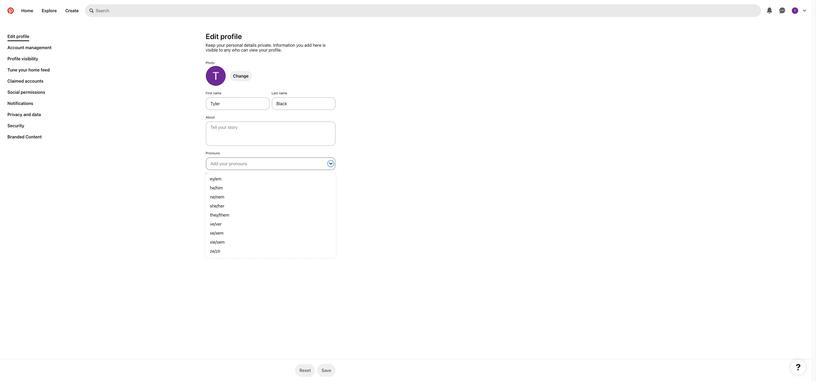 Task type: vqa. For each thing, say whether or not it's contained in the screenshot.
'Search' Text Box
yes



Task type: describe. For each thing, give the bounding box(es) containing it.
profile for edit profile
[[16, 34, 29, 39]]

tyler image
[[206, 66, 226, 86]]

refer
[[328, 172, 335, 176]]

feed
[[41, 68, 50, 72]]

privacy and data link
[[5, 110, 43, 119]]

last
[[272, 91, 278, 95]]

save
[[322, 368, 331, 373]]

visibility
[[22, 56, 38, 61]]

edit for edit profile
[[7, 34, 15, 39]]

to right how
[[324, 172, 327, 176]]

create
[[65, 8, 79, 13]]

photo
[[206, 61, 215, 65]]

2
[[227, 172, 229, 176]]

branded content link
[[5, 132, 44, 141]]

account management
[[7, 45, 52, 50]]

reset
[[299, 368, 311, 373]]

your inside choose up to 2 sets of pronouns to appear on your profile so others know how to refer to you. you can edit or remove these any time.
[[276, 172, 282, 176]]

notifications
[[7, 101, 33, 106]]

management
[[25, 45, 52, 50]]

edit
[[230, 176, 235, 180]]

account management link
[[5, 43, 54, 52]]

how
[[317, 172, 323, 176]]

to left 2
[[223, 172, 226, 176]]

know
[[309, 172, 316, 176]]

edit profile
[[7, 34, 29, 39]]

choose
[[206, 172, 217, 176]]

add
[[304, 43, 312, 48]]

personal
[[226, 43, 243, 48]]

pronouns
[[241, 172, 255, 176]]

accounts
[[25, 79, 43, 84]]

ne/nem
[[210, 195, 224, 199]]

home link
[[17, 4, 37, 17]]

so
[[294, 172, 297, 176]]

claimed
[[7, 79, 24, 84]]

create link
[[61, 4, 83, 17]]

up
[[218, 172, 222, 176]]

of
[[237, 172, 240, 176]]

appear
[[260, 172, 270, 176]]

details
[[244, 43, 257, 48]]

who
[[232, 48, 240, 52]]

tune
[[7, 68, 17, 72]]

on
[[271, 172, 275, 176]]

time.
[[268, 176, 275, 180]]

content
[[26, 135, 42, 139]]

profile visibility link
[[5, 54, 40, 63]]

change
[[233, 74, 249, 78]]

you.
[[210, 176, 216, 180]]

branded
[[7, 135, 24, 139]]

ze/zir
[[210, 249, 220, 254]]

name for first name
[[213, 91, 221, 95]]

explore
[[42, 8, 57, 13]]

privacy
[[7, 112, 22, 117]]

information
[[273, 43, 295, 48]]

permissions
[[21, 90, 45, 95]]

username
[[206, 210, 221, 214]]

visible
[[206, 48, 218, 52]]

www.pinterest.com/blacklashes1000
[[206, 231, 261, 235]]

pronouns
[[206, 151, 220, 155]]

list containing edit profile
[[5, 32, 54, 144]]

notifications link
[[5, 99, 35, 108]]

sets
[[229, 172, 236, 176]]

these
[[252, 176, 261, 180]]

he/him
[[210, 186, 223, 190]]

website
[[206, 186, 218, 190]]

first
[[206, 91, 212, 95]]

you
[[217, 176, 222, 180]]

profile.
[[269, 48, 282, 52]]

home
[[28, 68, 40, 72]]

others
[[298, 172, 308, 176]]

profile
[[7, 56, 20, 61]]

keep
[[206, 43, 215, 48]]

About text field
[[206, 122, 335, 146]]

choose up to 2 sets of pronouns to appear on your profile so others know how to refer to you. you can edit or remove these any time.
[[206, 172, 335, 180]]

any inside edit profile keep your personal details private. information you add here is visible to any who can view your profile.
[[224, 48, 231, 52]]

tyler black image
[[792, 7, 798, 14]]

Search text field
[[96, 4, 761, 17]]



Task type: locate. For each thing, give the bounding box(es) containing it.
Last name text field
[[272, 97, 335, 110]]

0 horizontal spatial can
[[223, 176, 229, 180]]

to inside edit profile keep your personal details private. information you add here is visible to any who can view your profile.
[[219, 48, 223, 52]]

any left who
[[224, 48, 231, 52]]

list box containing ey/em
[[206, 172, 335, 258]]

security
[[7, 123, 24, 128]]

tune your home feed
[[7, 68, 50, 72]]

your right tune at the top of page
[[18, 68, 27, 72]]

home
[[21, 8, 33, 13]]

privacy and data
[[7, 112, 41, 117]]

private.
[[258, 43, 272, 48]]

change button
[[230, 71, 252, 81]]

save button
[[317, 364, 335, 377]]

1 horizontal spatial can
[[241, 48, 248, 52]]

profile up account management
[[16, 34, 29, 39]]

any
[[224, 48, 231, 52], [262, 176, 267, 180]]

claimed accounts link
[[5, 77, 46, 86]]

xe/xem
[[210, 231, 224, 236]]

you
[[296, 43, 303, 48]]

2 horizontal spatial profile
[[283, 172, 293, 176]]

to left 'you.'
[[206, 176, 209, 180]]

can
[[241, 48, 248, 52], [223, 176, 229, 180]]

1 horizontal spatial edit
[[206, 32, 219, 41]]

here
[[313, 43, 321, 48]]

she/her
[[210, 204, 224, 209]]

about
[[206, 115, 215, 119]]

0 horizontal spatial name
[[213, 91, 221, 95]]

2 name from the left
[[279, 91, 287, 95]]

profile left so
[[283, 172, 293, 176]]

reset button
[[295, 364, 315, 377]]

profile inside list
[[16, 34, 29, 39]]

0 horizontal spatial any
[[224, 48, 231, 52]]

none field containing pronouns
[[204, 151, 338, 182]]

1 horizontal spatial name
[[279, 91, 287, 95]]

None field
[[204, 151, 338, 182]]

view
[[249, 48, 258, 52]]

ey/em
[[210, 177, 221, 181]]

Pronouns text field
[[211, 160, 324, 168]]

First name text field
[[206, 97, 270, 110]]

0 vertical spatial can
[[241, 48, 248, 52]]

list box
[[206, 172, 335, 258]]

edit up keep
[[206, 32, 219, 41]]

claimed accounts
[[7, 79, 43, 84]]

explore link
[[37, 4, 61, 17]]

your right on
[[276, 172, 282, 176]]

can inside edit profile keep your personal details private. information you add here is visible to any who can view your profile.
[[241, 48, 248, 52]]

can right who
[[241, 48, 248, 52]]

xie/xem
[[210, 240, 225, 245]]

they/them
[[210, 213, 229, 218]]

profile inside choose up to 2 sets of pronouns to appear on your profile so others know how to refer to you. you can edit or remove these any time.
[[283, 172, 293, 176]]

edit profile keep your personal details private. information you add here is visible to any who can view your profile.
[[206, 32, 326, 52]]

1 horizontal spatial profile
[[220, 32, 242, 41]]

can right the you
[[223, 176, 229, 180]]

data
[[32, 112, 41, 117]]

edit inside edit profile keep your personal details private. information you add here is visible to any who can view your profile.
[[206, 32, 219, 41]]

or
[[236, 176, 239, 180]]

list
[[5, 32, 54, 144]]

tune your home feed link
[[5, 65, 52, 74]]

any inside choose up to 2 sets of pronouns to appear on your profile so others know how to refer to you. you can edit or remove these any time.
[[262, 176, 267, 180]]

to
[[219, 48, 223, 52], [223, 172, 226, 176], [256, 172, 259, 176], [324, 172, 327, 176], [206, 176, 209, 180]]

1 vertical spatial can
[[223, 176, 229, 180]]

account
[[7, 45, 24, 50]]

edit for edit profile keep your personal details private. information you add here is visible to any who can view your profile.
[[206, 32, 219, 41]]

name for last name
[[279, 91, 287, 95]]

to right the visible
[[219, 48, 223, 52]]

search icon image
[[89, 9, 94, 13]]

social
[[7, 90, 20, 95]]

security link
[[5, 121, 26, 130]]

your
[[217, 43, 225, 48], [259, 48, 268, 52], [18, 68, 27, 72], [276, 172, 282, 176]]

name right first
[[213, 91, 221, 95]]

last name
[[272, 91, 287, 95]]

edit up account
[[7, 34, 15, 39]]

name
[[213, 91, 221, 95], [279, 91, 287, 95]]

0 horizontal spatial profile
[[16, 34, 29, 39]]

edit profile link
[[5, 32, 31, 41]]

Username text field
[[206, 216, 335, 229]]

edit
[[206, 32, 219, 41], [7, 34, 15, 39]]

first name
[[206, 91, 221, 95]]

0 horizontal spatial edit
[[7, 34, 15, 39]]

name right last
[[279, 91, 287, 95]]

1 name from the left
[[213, 91, 221, 95]]

ve/ver
[[210, 222, 222, 227]]

profile for edit profile keep your personal details private. information you add here is visible to any who can view your profile.
[[220, 32, 242, 41]]

social permissions link
[[5, 88, 47, 97]]

social permissions
[[7, 90, 45, 95]]

your right view
[[259, 48, 268, 52]]

can inside choose up to 2 sets of pronouns to appear on your profile so others know how to refer to you. you can edit or remove these any time.
[[223, 176, 229, 180]]

to left appear
[[256, 172, 259, 176]]

profile
[[220, 32, 242, 41], [16, 34, 29, 39], [283, 172, 293, 176]]

1 vertical spatial any
[[262, 176, 267, 180]]

branded content
[[7, 135, 42, 139]]

profile inside edit profile keep your personal details private. information you add here is visible to any who can view your profile.
[[220, 32, 242, 41]]

0 vertical spatial any
[[224, 48, 231, 52]]

profile visibility
[[7, 56, 38, 61]]

1 horizontal spatial any
[[262, 176, 267, 180]]

Website url field
[[206, 192, 335, 205]]

is
[[323, 43, 326, 48]]

profile up personal
[[220, 32, 242, 41]]

remove
[[240, 176, 251, 180]]

and
[[23, 112, 31, 117]]

any left time.
[[262, 176, 267, 180]]

your right keep
[[217, 43, 225, 48]]



